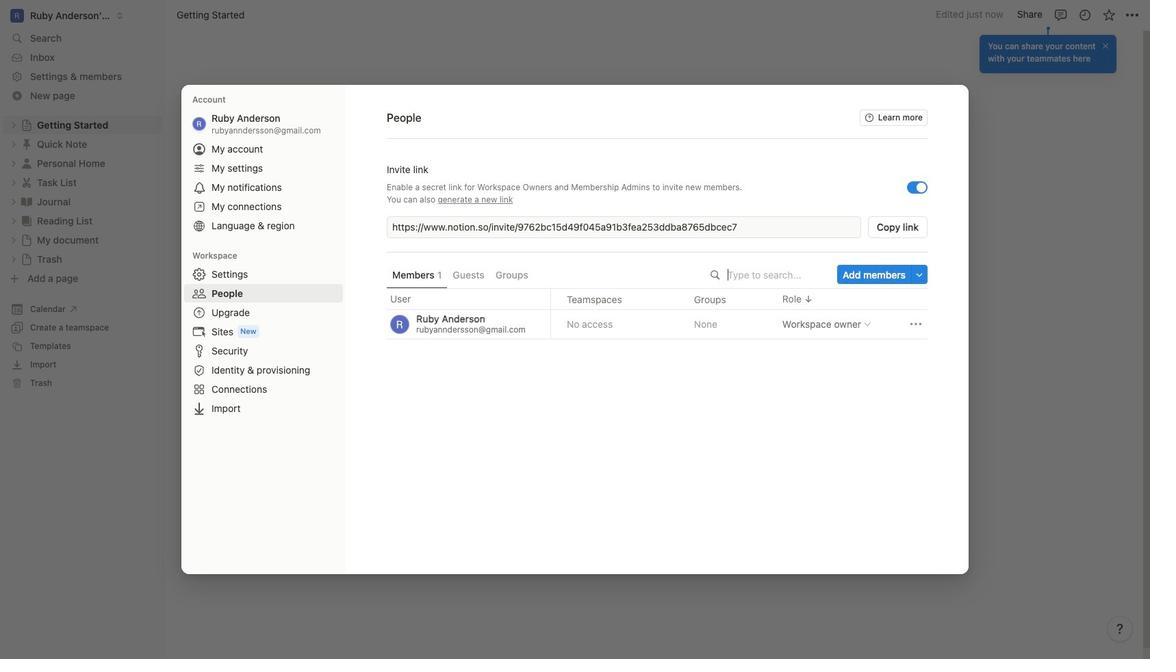 Task type: describe. For each thing, give the bounding box(es) containing it.
comments image
[[1054, 8, 1068, 22]]

updates image
[[1078, 8, 1092, 22]]

favorite image
[[1102, 8, 1116, 22]]

👋 image
[[413, 151, 427, 168]]



Task type: locate. For each thing, give the bounding box(es) containing it.
Type to search... text field
[[728, 269, 828, 281]]

type to search... image
[[711, 270, 720, 280]]

None text field
[[392, 220, 859, 234]]



Task type: vqa. For each thing, say whether or not it's contained in the screenshot.
text box
yes



